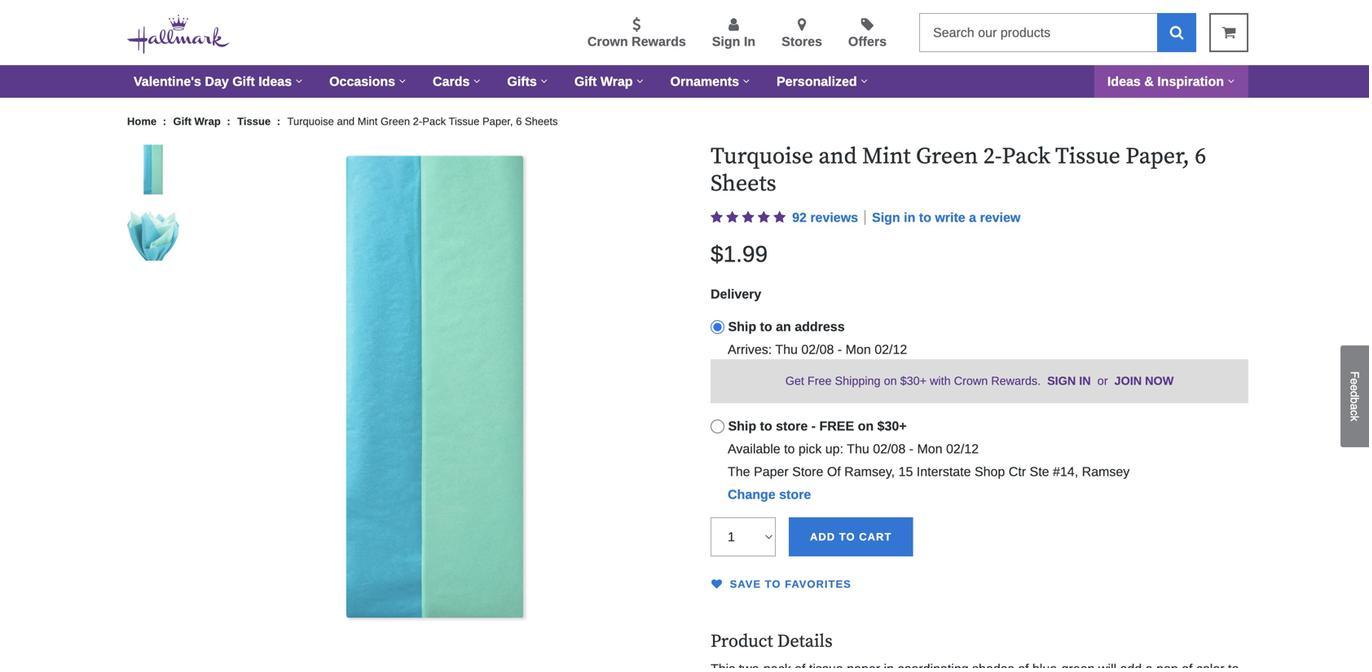 Task type: vqa. For each thing, say whether or not it's contained in the screenshot.
Green
yes



Task type: describe. For each thing, give the bounding box(es) containing it.
gifts link
[[494, 65, 562, 98]]

15
[[899, 465, 914, 479]]

favorites
[[785, 578, 852, 591]]

the
[[728, 465, 751, 479]]

home
[[127, 115, 160, 128]]

add
[[811, 531, 836, 543]]

ornaments
[[671, 74, 740, 89]]

0 horizontal spatial tissue
[[237, 115, 271, 128]]

sign in to write a review link
[[873, 211, 1021, 225]]

on inside ship to store - free on $30+ available to pick up: thu 02/08 - mon 02/12 the paper store of ramsey, 15 interstate shop ctr ste #14, ramsey change store
[[858, 419, 874, 434]]

occasions
[[330, 74, 396, 89]]

or
[[1098, 375, 1109, 388]]

3 icon image from the left
[[743, 211, 755, 224]]

to for ship to store - free on $30+ available to pick up: thu 02/08 - mon 02/12 the paper store of ramsey, 15 interstate shop ctr ste #14, ramsey change store
[[760, 419, 773, 434]]

Search our products search field
[[920, 13, 1158, 52]]

ship to an address arrives: thu 02/08 - mon 02/12
[[728, 320, 908, 357]]

shipping
[[835, 375, 881, 388]]

store
[[793, 465, 824, 479]]

reviews
[[811, 211, 859, 225]]

ship to store - free on $30+ available to pick up: thu 02/08 - mon 02/12 the paper store of ramsey, 15 interstate shop ctr ste #14, ramsey change store
[[728, 419, 1130, 502]]

crown inside turquoise and mint green 2-pack tissue paper, 6 sheets region
[[955, 375, 989, 388]]

address
[[795, 320, 845, 334]]

0 vertical spatial green
[[381, 115, 410, 128]]

sign in link for join now link on the bottom right of the page
[[1048, 375, 1092, 388]]

up:
[[826, 442, 844, 456]]

1 horizontal spatial tissue
[[449, 115, 480, 128]]

search image
[[1171, 25, 1184, 40]]

turquoise and mint green 2-pack tissue paper, 6 sheets region
[[121, 143, 1249, 669]]

turquoise and mint green 2-pack tissue paper, 6 sheets inside region
[[711, 143, 1207, 199]]

92
[[793, 211, 807, 225]]

available
[[728, 442, 781, 456]]

$1.99
[[711, 242, 768, 267]]

1 horizontal spatial wrap
[[601, 74, 633, 89]]

crown inside menu
[[588, 34, 628, 49]]

sign in link for offers link
[[713, 17, 756, 51]]

change store button
[[711, 485, 812, 505]]

- inside ship to an address arrives: thu 02/08 - mon 02/12
[[838, 343, 843, 357]]

2 ideas from the left
[[1108, 74, 1141, 89]]

add to cart
[[811, 531, 892, 543]]

2 horizontal spatial in
[[1080, 375, 1092, 388]]

0 vertical spatial turquoise
[[287, 115, 334, 128]]

0 vertical spatial on
[[884, 375, 897, 388]]

menu bar containing valentine's day gift ideas
[[121, 65, 1249, 98]]

2 icon image from the left
[[727, 211, 739, 224]]

occasions link
[[316, 65, 420, 98]]

rewards
[[632, 34, 686, 49]]

0 vertical spatial turquoise and mint green 2-pack tissue paper, 6 sheets
[[287, 115, 558, 128]]

green inside turquoise and mint green 2-pack tissue paper, 6 sheets region
[[917, 143, 979, 171]]

0 vertical spatial sheets
[[525, 115, 558, 128]]

sign in to write a review
[[873, 211, 1021, 225]]

cart
[[860, 531, 892, 543]]

ctr
[[1009, 465, 1027, 479]]

1 e from the top
[[1349, 379, 1362, 385]]

1 vertical spatial gift wrap link
[[173, 115, 224, 128]]

with
[[930, 375, 951, 388]]

0 vertical spatial 2-
[[413, 115, 423, 128]]

k
[[1349, 416, 1362, 422]]

d
[[1349, 391, 1362, 398]]

save to favorites link
[[711, 573, 852, 599]]

92 reviews link
[[793, 208, 873, 228]]

valentine's day gift ideas
[[134, 74, 292, 89]]

tissue inside turquoise and mint green 2-pack tissue paper, 6 sheets
[[1056, 143, 1121, 171]]

valentine's day gift ideas link
[[121, 65, 316, 98]]

to
[[840, 531, 856, 543]]

of
[[828, 465, 841, 479]]

tissue link
[[237, 115, 274, 128]]

f
[[1349, 372, 1362, 379]]

review
[[981, 211, 1021, 225]]

interstate
[[917, 465, 972, 479]]

to for save to favorites
[[765, 578, 782, 591]]

ramsey,
[[845, 465, 895, 479]]

0 vertical spatial store
[[776, 419, 808, 434]]

join now link
[[1115, 375, 1175, 388]]

turquoise inside region
[[711, 143, 814, 171]]

stores link
[[782, 17, 823, 51]]

inspiration
[[1158, 74, 1225, 89]]

ste
[[1030, 465, 1050, 479]]

valentine's
[[134, 74, 201, 89]]

in for sign in
[[744, 34, 756, 49]]

2 e from the top
[[1349, 385, 1362, 391]]

save
[[730, 578, 762, 591]]

paper
[[754, 465, 789, 479]]

product
[[711, 631, 774, 653]]

ideas & inspiration link
[[1095, 65, 1249, 98]]

heart image
[[711, 579, 727, 590]]

home link
[[127, 115, 160, 128]]

0 horizontal spatial 6
[[516, 115, 522, 128]]

b
[[1349, 398, 1362, 404]]

none radio inside turquoise and mint green 2-pack tissue paper, 6 sheets region
[[711, 321, 725, 334]]

to left 'write'
[[920, 211, 932, 225]]

ship for ship to store - free on $30+ available to pick up: thu 02/08 - mon 02/12 the paper store of ramsey, 15 interstate shop ctr ste #14, ramsey change store
[[729, 419, 757, 434]]

sign for sign in
[[713, 34, 741, 49]]

details
[[778, 631, 833, 653]]

mint inside region
[[863, 143, 911, 171]]

free
[[820, 419, 855, 434]]

sign in
[[713, 34, 756, 49]]

92 reviews
[[793, 211, 859, 225]]

gifts
[[508, 74, 537, 89]]

paper, inside region
[[1126, 143, 1190, 171]]

2 vertical spatial -
[[910, 442, 914, 456]]

change
[[728, 487, 776, 502]]

menu containing crown rewards
[[256, 14, 907, 51]]

5 icon image from the left
[[774, 211, 786, 224]]

mon inside ship to an address arrives: thu 02/08 - mon 02/12
[[846, 343, 872, 357]]

a inside region
[[970, 211, 977, 225]]

hallmark image
[[127, 15, 230, 54]]

write
[[936, 211, 966, 225]]

day
[[205, 74, 229, 89]]

1 icon image from the left
[[711, 211, 723, 224]]



Task type: locate. For each thing, give the bounding box(es) containing it.
shopping cart image
[[1223, 25, 1237, 40]]

ornaments link
[[658, 65, 764, 98]]

ideas & inspiration
[[1108, 74, 1225, 89]]

- down address
[[838, 343, 843, 357]]

cards
[[433, 74, 470, 89]]

store down the store on the right bottom
[[780, 487, 812, 502]]

2- up review
[[984, 143, 1003, 171]]

- up 15
[[910, 442, 914, 456]]

0 vertical spatial $30+
[[901, 375, 927, 388]]

gift right gifts link
[[575, 74, 597, 89]]

ship inside ship to an address arrives: thu 02/08 - mon 02/12
[[729, 320, 757, 334]]

sign right "reviews"
[[873, 211, 901, 225]]

cards link
[[420, 65, 494, 98]]

crown right 'with'
[[955, 375, 989, 388]]

0 vertical spatial 02/08
[[802, 343, 835, 357]]

$30+ up 15
[[878, 419, 907, 434]]

ideas up tissue link
[[259, 74, 292, 89]]

e up the d
[[1349, 379, 1362, 385]]

0 vertical spatial -
[[838, 343, 843, 357]]

and up "reviews"
[[819, 143, 857, 171]]

shop
[[975, 465, 1006, 479]]

store up pick
[[776, 419, 808, 434]]

pack up review
[[1003, 143, 1051, 171]]

1 horizontal spatial thu
[[847, 442, 870, 456]]

0 vertical spatial and
[[337, 115, 355, 128]]

0 horizontal spatial sign in link
[[713, 17, 756, 51]]

1 vertical spatial on
[[858, 419, 874, 434]]

on
[[884, 375, 897, 388], [858, 419, 874, 434]]

1 horizontal spatial in
[[904, 211, 916, 225]]

turquoise and mint green 2-pack tissue paper, 6 sheets up 'write'
[[711, 143, 1207, 199]]

e up b
[[1349, 385, 1362, 391]]

banner containing crown rewards
[[0, 0, 1370, 98]]

1 horizontal spatial on
[[884, 375, 897, 388]]

1 horizontal spatial green
[[917, 143, 979, 171]]

join
[[1115, 375, 1143, 388]]

1 vertical spatial gift wrap
[[173, 115, 221, 128]]

1 horizontal spatial 02/08
[[874, 442, 906, 456]]

ship inside ship to store - free on $30+ available to pick up: thu 02/08 - mon 02/12 the paper store of ramsey, 15 interstate shop ctr ste #14, ramsey change store
[[729, 419, 757, 434]]

1 horizontal spatial turquoise and mint green 2-pack tissue paper, 6 sheets
[[711, 143, 1207, 199]]

0 horizontal spatial gift wrap
[[173, 115, 221, 128]]

0 horizontal spatial wrap
[[194, 115, 221, 128]]

thu inside ship to store - free on $30+ available to pick up: thu 02/08 - mon 02/12 the paper store of ramsey, 15 interstate shop ctr ste #14, ramsey change store
[[847, 442, 870, 456]]

in left 'write'
[[904, 211, 916, 225]]

wrap down crown rewards
[[601, 74, 633, 89]]

add to cart button
[[789, 518, 914, 557]]

$30+ left 'with'
[[901, 375, 927, 388]]

now
[[1146, 375, 1175, 388]]

#14,
[[1054, 465, 1079, 479]]

2- down cards "link" at the left top
[[413, 115, 423, 128]]

crown rewards link
[[588, 17, 686, 51]]

paper,
[[483, 115, 513, 128], [1126, 143, 1190, 171]]

ship up available
[[729, 419, 757, 434]]

0 horizontal spatial gift
[[173, 115, 192, 128]]

02/08 up 15
[[874, 442, 906, 456]]

1 vertical spatial turquoise and mint green 2-pack tissue paper, 6 sheets
[[711, 143, 1207, 199]]

0 horizontal spatial in
[[744, 34, 756, 49]]

1 vertical spatial 2-
[[984, 143, 1003, 171]]

to right save
[[765, 578, 782, 591]]

1 vertical spatial ship
[[729, 419, 757, 434]]

and
[[337, 115, 355, 128], [819, 143, 857, 171]]

2- inside turquoise and mint green 2-pack tissue paper, 6 sheets region
[[984, 143, 1003, 171]]

1 horizontal spatial 02/12
[[947, 442, 979, 456]]

- up pick
[[812, 419, 816, 434]]

1 horizontal spatial pack
[[1003, 143, 1051, 171]]

0 horizontal spatial gift wrap link
[[173, 115, 224, 128]]

thu right up:
[[847, 442, 870, 456]]

0 vertical spatial sign
[[713, 34, 741, 49]]

sign for sign in to write a review
[[873, 211, 901, 225]]

stores
[[782, 34, 823, 49]]

mon inside ship to store - free on $30+ available to pick up: thu 02/08 - mon 02/12 the paper store of ramsey, 15 interstate shop ctr ste #14, ramsey change store
[[918, 442, 943, 456]]

1 horizontal spatial mint
[[863, 143, 911, 171]]

1 ship from the top
[[729, 320, 757, 334]]

0 vertical spatial pack
[[423, 115, 446, 128]]

0 vertical spatial wrap
[[601, 74, 633, 89]]

green down occasions link
[[381, 115, 410, 128]]

None search field
[[920, 13, 1197, 52]]

02/12 up interstate
[[947, 442, 979, 456]]

1 vertical spatial mon
[[918, 442, 943, 456]]

02/12
[[875, 343, 908, 357], [947, 442, 979, 456]]

1 horizontal spatial sign in link
[[1048, 375, 1092, 388]]

on right 'free'
[[858, 419, 874, 434]]

None radio
[[711, 420, 725, 434]]

ideas left &
[[1108, 74, 1141, 89]]

gift wrap down crown rewards
[[575, 74, 633, 89]]

0 vertical spatial sign in link
[[713, 17, 756, 51]]

sign inside menu
[[713, 34, 741, 49]]

0 horizontal spatial pack
[[423, 115, 446, 128]]

in inside menu
[[744, 34, 756, 49]]

pick
[[799, 442, 822, 456]]

rewards.
[[992, 375, 1041, 388]]

1 vertical spatial sign in link
[[1048, 375, 1092, 388]]

sheets up $1.99
[[711, 170, 777, 199]]

02/08 down address
[[802, 343, 835, 357]]

0 horizontal spatial mint
[[358, 115, 378, 128]]

ramsey
[[1083, 465, 1130, 479]]

pack inside turquoise and mint green 2-pack tissue paper, 6 sheets
[[1003, 143, 1051, 171]]

sheets down gifts link
[[525, 115, 558, 128]]

thu
[[776, 343, 798, 357], [847, 442, 870, 456]]

icon image
[[711, 211, 723, 224], [727, 211, 739, 224], [743, 211, 755, 224], [758, 211, 770, 224], [774, 211, 786, 224]]

sign in link left or on the bottom of page
[[1048, 375, 1092, 388]]

0 horizontal spatial sign
[[713, 34, 741, 49]]

1 horizontal spatial and
[[819, 143, 857, 171]]

1 horizontal spatial turquoise
[[711, 143, 814, 171]]

gift wrap link down valentine's day gift ideas
[[173, 115, 224, 128]]

turquoise and mint green 2-pack tissue paper, 6 sheets
[[287, 115, 558, 128], [711, 143, 1207, 199]]

pack down cards
[[423, 115, 446, 128]]

a right 'write'
[[970, 211, 977, 225]]

gift wrap inside menu bar
[[575, 74, 633, 89]]

get free shipping on $30+ with crown rewards. sign in or join now
[[786, 375, 1175, 388]]

0 horizontal spatial and
[[337, 115, 355, 128]]

2 horizontal spatial tissue
[[1056, 143, 1121, 171]]

1 vertical spatial turquoise
[[711, 143, 814, 171]]

2 vertical spatial in
[[1080, 375, 1092, 388]]

on right the shipping on the bottom right
[[884, 375, 897, 388]]

6 down inspiration
[[1196, 143, 1207, 171]]

to left pick
[[785, 442, 795, 456]]

gift right home link
[[173, 115, 192, 128]]

1 vertical spatial 6
[[1196, 143, 1207, 171]]

1 vertical spatial green
[[917, 143, 979, 171]]

0 vertical spatial a
[[970, 211, 977, 225]]

0 horizontal spatial 02/08
[[802, 343, 835, 357]]

-
[[838, 343, 843, 357], [812, 419, 816, 434], [910, 442, 914, 456]]

4 icon image from the left
[[758, 211, 770, 224]]

crown
[[588, 34, 628, 49], [955, 375, 989, 388]]

2-
[[413, 115, 423, 128], [984, 143, 1003, 171]]

free
[[808, 375, 832, 388]]

menu
[[256, 14, 907, 51]]

to left an
[[760, 320, 773, 334]]

get
[[786, 375, 805, 388]]

gift wrap link down crown rewards
[[562, 65, 658, 98]]

0 horizontal spatial a
[[970, 211, 977, 225]]

in for sign in to write a review
[[904, 211, 916, 225]]

1 horizontal spatial a
[[1349, 404, 1362, 410]]

6 down gifts
[[516, 115, 522, 128]]

1 horizontal spatial crown
[[955, 375, 989, 388]]

0 horizontal spatial turquoise
[[287, 115, 334, 128]]

02/12 up the shipping on the bottom right
[[875, 343, 908, 357]]

in left or on the bottom of page
[[1080, 375, 1092, 388]]

sheets inside turquoise and mint green 2-pack tissue paper, 6 sheets region
[[711, 170, 777, 199]]

gift wrap
[[575, 74, 633, 89], [173, 115, 221, 128]]

2 ship from the top
[[729, 419, 757, 434]]

menu bar
[[121, 65, 1249, 98]]

f e e d b a c k button
[[1341, 346, 1370, 448]]

1 horizontal spatial gift
[[233, 74, 255, 89]]

0 horizontal spatial turquoise and mint green 2-pack tissue paper, 6 sheets
[[287, 115, 558, 128]]

sign left or on the bottom of page
[[1048, 375, 1077, 388]]

paper, down gifts
[[483, 115, 513, 128]]

02/08
[[802, 343, 835, 357], [874, 442, 906, 456]]

thu down an
[[776, 343, 798, 357]]

0 horizontal spatial 02/12
[[875, 343, 908, 357]]

mon up the shipping on the bottom right
[[846, 343, 872, 357]]

turquoise and mint green 2-pack tissue paper, 6 sheets down cards
[[287, 115, 558, 128]]

ship for ship to an address arrives: thu 02/08 - mon 02/12
[[729, 320, 757, 334]]

02/08 inside ship to store - free on $30+ available to pick up: thu 02/08 - mon 02/12 the paper store of ramsey, 15 interstate shop ctr ste #14, ramsey change store
[[874, 442, 906, 456]]

$30+
[[901, 375, 927, 388], [878, 419, 907, 434]]

0 vertical spatial crown
[[588, 34, 628, 49]]

offers link
[[849, 17, 887, 51]]

to
[[920, 211, 932, 225], [760, 320, 773, 334], [760, 419, 773, 434], [785, 442, 795, 456], [765, 578, 782, 591]]

1 ideas from the left
[[259, 74, 292, 89]]

and down occasions
[[337, 115, 355, 128]]

1 vertical spatial 02/12
[[947, 442, 979, 456]]

1 horizontal spatial sheets
[[711, 170, 777, 199]]

gift right "day"
[[233, 74, 255, 89]]

personalized
[[777, 74, 858, 89]]

hallmark link
[[127, 13, 243, 57]]

0 horizontal spatial paper,
[[483, 115, 513, 128]]

product details
[[711, 631, 833, 653]]

crown rewards
[[588, 34, 686, 49]]

02/12 inside ship to store - free on $30+ available to pick up: thu 02/08 - mon 02/12 the paper store of ramsey, 15 interstate shop ctr ste #14, ramsey change store
[[947, 442, 979, 456]]

f e e d b a c k
[[1349, 372, 1362, 422]]

0 horizontal spatial 2-
[[413, 115, 423, 128]]

pack
[[423, 115, 446, 128], [1003, 143, 1051, 171]]

1 horizontal spatial 6
[[1196, 143, 1207, 171]]

1 horizontal spatial 2-
[[984, 143, 1003, 171]]

0 horizontal spatial thu
[[776, 343, 798, 357]]

a
[[970, 211, 977, 225], [1349, 404, 1362, 410]]

personalized link
[[764, 65, 882, 98]]

turquoise up 92
[[711, 143, 814, 171]]

None radio
[[711, 321, 725, 334]]

02/08 inside ship to an address arrives: thu 02/08 - mon 02/12
[[802, 343, 835, 357]]

1 horizontal spatial gift wrap link
[[562, 65, 658, 98]]

0 vertical spatial gift wrap link
[[562, 65, 658, 98]]

0 vertical spatial 02/12
[[875, 343, 908, 357]]

0 horizontal spatial mon
[[846, 343, 872, 357]]

none radio inside turquoise and mint green 2-pack tissue paper, 6 sheets region
[[711, 420, 725, 434]]

gift wrap link
[[562, 65, 658, 98], [173, 115, 224, 128]]

1 vertical spatial 02/08
[[874, 442, 906, 456]]

and inside region
[[819, 143, 857, 171]]

store
[[776, 419, 808, 434], [780, 487, 812, 502]]

$30+ inside ship to store - free on $30+ available to pick up: thu 02/08 - mon 02/12 the paper store of ramsey, 15 interstate shop ctr ste #14, ramsey change store
[[878, 419, 907, 434]]

mon
[[846, 343, 872, 357], [918, 442, 943, 456]]

green up sign in to write a review link
[[917, 143, 979, 171]]

sign in link up ornaments link
[[713, 17, 756, 51]]

1 vertical spatial -
[[812, 419, 816, 434]]

1 vertical spatial $30+
[[878, 419, 907, 434]]

1 vertical spatial crown
[[955, 375, 989, 388]]

ideas
[[259, 74, 292, 89], [1108, 74, 1141, 89]]

1 vertical spatial mint
[[863, 143, 911, 171]]

to inside ship to an address arrives: thu 02/08 - mon 02/12
[[760, 320, 773, 334]]

a up k
[[1349, 404, 1362, 410]]

thu inside ship to an address arrives: thu 02/08 - mon 02/12
[[776, 343, 798, 357]]

1 vertical spatial wrap
[[194, 115, 221, 128]]

1 vertical spatial and
[[819, 143, 857, 171]]

turquoise right tissue link
[[287, 115, 334, 128]]

0 vertical spatial thu
[[776, 343, 798, 357]]

1 vertical spatial sign
[[873, 211, 901, 225]]

save to favorites
[[727, 578, 852, 591]]

a inside button
[[1349, 404, 1362, 410]]

delivery
[[711, 287, 762, 302]]

wrap
[[601, 74, 633, 89], [194, 115, 221, 128]]

0 vertical spatial gift wrap
[[575, 74, 633, 89]]

0 vertical spatial in
[[744, 34, 756, 49]]

1 vertical spatial thu
[[847, 442, 870, 456]]

turquoise and mint green 2-pack tissue paper, 6 sheets image
[[127, 144, 179, 196], [192, 144, 678, 630], [127, 209, 179, 261]]

1 vertical spatial sheets
[[711, 170, 777, 199]]

gift wrap down valentine's day gift ideas
[[173, 115, 221, 128]]

an
[[776, 320, 792, 334]]

paper, down ideas & inspiration
[[1126, 143, 1190, 171]]

0 horizontal spatial -
[[812, 419, 816, 434]]

2 horizontal spatial -
[[910, 442, 914, 456]]

arrives:
[[728, 343, 772, 357]]

offers
[[849, 34, 887, 49]]

2 horizontal spatial gift
[[575, 74, 597, 89]]

1 horizontal spatial -
[[838, 343, 843, 357]]

1 horizontal spatial sign
[[873, 211, 901, 225]]

6
[[516, 115, 522, 128], [1196, 143, 1207, 171]]

c
[[1349, 410, 1362, 416]]

ship
[[729, 320, 757, 334], [729, 419, 757, 434]]

0 vertical spatial mon
[[846, 343, 872, 357]]

&
[[1145, 74, 1155, 89]]

banner
[[0, 0, 1370, 98]]

e
[[1349, 379, 1362, 385], [1349, 385, 1362, 391]]

gift inside valentine's day gift ideas link
[[233, 74, 255, 89]]

2 vertical spatial sign
[[1048, 375, 1077, 388]]

1 vertical spatial store
[[780, 487, 812, 502]]

2 horizontal spatial sign
[[1048, 375, 1077, 388]]

0 vertical spatial mint
[[358, 115, 378, 128]]

mon up interstate
[[918, 442, 943, 456]]

in left stores at the right
[[744, 34, 756, 49]]

0 horizontal spatial green
[[381, 115, 410, 128]]

0 vertical spatial paper,
[[483, 115, 513, 128]]

1 horizontal spatial gift wrap
[[575, 74, 633, 89]]

sign up ornaments link
[[713, 34, 741, 49]]

02/12 inside ship to an address arrives: thu 02/08 - mon 02/12
[[875, 343, 908, 357]]

0 vertical spatial 6
[[516, 115, 522, 128]]

1 horizontal spatial paper,
[[1126, 143, 1190, 171]]

sign in link
[[713, 17, 756, 51], [1048, 375, 1092, 388]]

wrap down valentine's day gift ideas
[[194, 115, 221, 128]]

crown left rewards
[[588, 34, 628, 49]]

turquoise
[[287, 115, 334, 128], [711, 143, 814, 171]]

6 inside turquoise and mint green 2-pack tissue paper, 6 sheets
[[1196, 143, 1207, 171]]

ship up arrives:
[[729, 320, 757, 334]]

to for ship to an address arrives: thu 02/08 - mon 02/12
[[760, 320, 773, 334]]

to up available
[[760, 419, 773, 434]]



